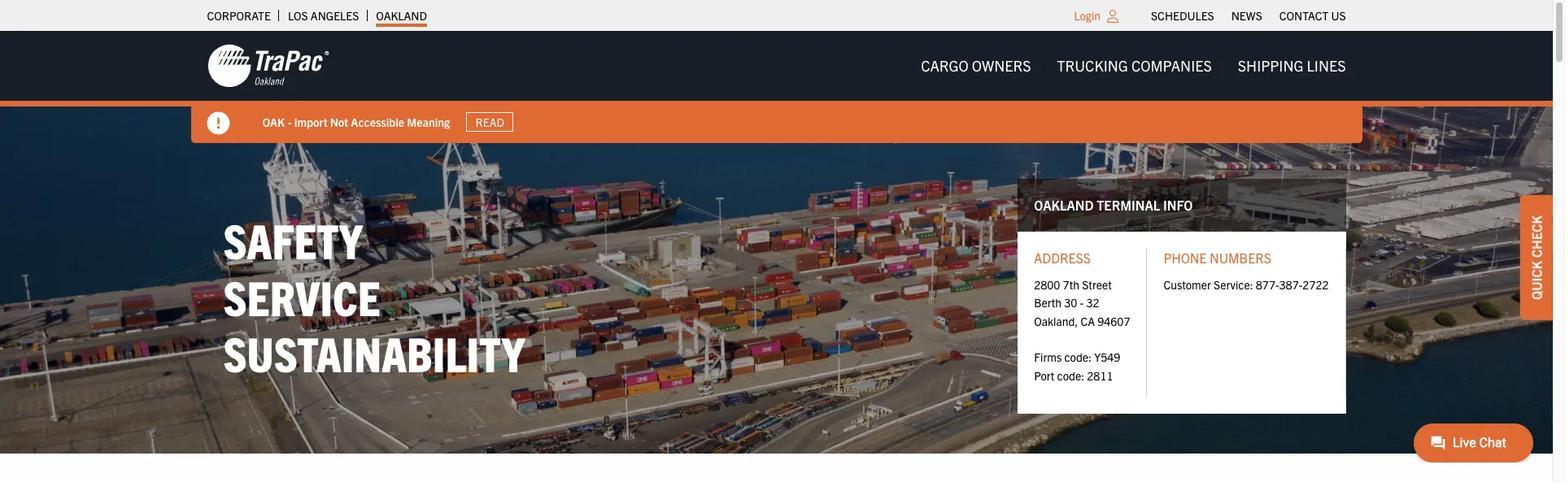 Task type: describe. For each thing, give the bounding box(es) containing it.
firms code:  y549 port code:  2811
[[1034, 350, 1121, 383]]

phone
[[1164, 250, 1207, 266]]

oakland image
[[207, 43, 329, 89]]

oakland for oakland terminal info
[[1034, 197, 1094, 213]]

2722
[[1303, 277, 1329, 292]]

los
[[288, 8, 308, 23]]

phone numbers
[[1164, 250, 1272, 266]]

corporate link
[[207, 4, 271, 27]]

1 vertical spatial code:
[[1057, 368, 1085, 383]]

shipping
[[1238, 56, 1304, 75]]

contact us
[[1280, 8, 1346, 23]]

sustainability
[[223, 323, 525, 382]]

companies
[[1132, 56, 1212, 75]]

cargo owners link
[[908, 49, 1044, 82]]

oakland,
[[1034, 314, 1078, 328]]

safety
[[223, 210, 363, 269]]

oak - import not accessible meaning
[[262, 114, 450, 129]]

owners
[[972, 56, 1031, 75]]

safety service sustainability
[[223, 210, 525, 382]]

- inside banner
[[288, 114, 291, 129]]

menu bar containing schedules
[[1143, 4, 1355, 27]]

trucking
[[1057, 56, 1128, 75]]

corporate
[[207, 8, 271, 23]]

cargo
[[921, 56, 969, 75]]

y549
[[1094, 350, 1121, 365]]

customer
[[1164, 277, 1211, 292]]

check
[[1529, 215, 1545, 258]]

2800
[[1034, 277, 1060, 292]]

oak
[[262, 114, 285, 129]]

quick
[[1529, 261, 1545, 300]]

address
[[1034, 250, 1091, 266]]

quick check
[[1529, 215, 1545, 300]]

schedules link
[[1151, 4, 1214, 27]]

oakland link
[[376, 4, 427, 27]]

30
[[1064, 295, 1077, 310]]

2800 7th street berth 30 - 32 oakland, ca 94607
[[1034, 277, 1130, 328]]

cargo owners
[[921, 56, 1031, 75]]

2811
[[1087, 368, 1113, 383]]

port
[[1034, 368, 1055, 383]]

los angeles link
[[288, 4, 359, 27]]

oakland terminal info
[[1034, 197, 1193, 213]]



Task type: locate. For each thing, give the bounding box(es) containing it.
us
[[1331, 8, 1346, 23]]

oakland
[[376, 8, 427, 23], [1034, 197, 1094, 213]]

1 vertical spatial menu bar
[[908, 49, 1359, 82]]

oakland up address on the right of page
[[1034, 197, 1094, 213]]

1 vertical spatial oakland
[[1034, 197, 1094, 213]]

32
[[1087, 295, 1100, 310]]

0 vertical spatial code:
[[1065, 350, 1092, 365]]

berth
[[1034, 295, 1062, 310]]

menu bar down light icon
[[908, 49, 1359, 82]]

- inside 2800 7th street berth 30 - 32 oakland, ca 94607
[[1080, 295, 1084, 310]]

street
[[1082, 277, 1112, 292]]

banner
[[0, 31, 1565, 143]]

info
[[1163, 197, 1193, 213]]

los angeles
[[288, 8, 359, 23]]

1 vertical spatial -
[[1080, 295, 1084, 310]]

firms
[[1034, 350, 1062, 365]]

0 horizontal spatial -
[[288, 114, 291, 129]]

0 horizontal spatial oakland
[[376, 8, 427, 23]]

oakland right angeles
[[376, 8, 427, 23]]

7th
[[1063, 277, 1080, 292]]

0 vertical spatial -
[[288, 114, 291, 129]]

menu bar containing cargo owners
[[908, 49, 1359, 82]]

schedules
[[1151, 8, 1214, 23]]

1 horizontal spatial -
[[1080, 295, 1084, 310]]

news link
[[1231, 4, 1262, 27]]

trucking companies
[[1057, 56, 1212, 75]]

menu bar up shipping at the top right of the page
[[1143, 4, 1355, 27]]

numbers
[[1210, 250, 1272, 266]]

angeles
[[311, 8, 359, 23]]

news
[[1231, 8, 1262, 23]]

code:
[[1065, 350, 1092, 365], [1057, 368, 1085, 383]]

read
[[476, 115, 504, 129]]

quick check link
[[1521, 195, 1553, 320]]

terminal
[[1097, 197, 1160, 213]]

service:
[[1214, 277, 1253, 292]]

contact us link
[[1280, 4, 1346, 27]]

1 horizontal spatial oakland
[[1034, 197, 1094, 213]]

shipping lines link
[[1225, 49, 1359, 82]]

accessible
[[351, 114, 404, 129]]

service
[[223, 266, 381, 326]]

trucking companies link
[[1044, 49, 1225, 82]]

menu bar
[[1143, 4, 1355, 27], [908, 49, 1359, 82]]

- right oak
[[288, 114, 291, 129]]

ca
[[1081, 314, 1095, 328]]

-
[[288, 114, 291, 129], [1080, 295, 1084, 310]]

387-
[[1279, 277, 1303, 292]]

- right 30
[[1080, 295, 1084, 310]]

login
[[1074, 8, 1101, 23]]

lines
[[1307, 56, 1346, 75]]

contact
[[1280, 8, 1329, 23]]

meaning
[[407, 114, 450, 129]]

code: up 2811
[[1065, 350, 1092, 365]]

code: right the port
[[1057, 368, 1085, 383]]

0 vertical spatial menu bar
[[1143, 4, 1355, 27]]

94607
[[1098, 314, 1130, 328]]

read link
[[466, 112, 514, 132]]

banner containing cargo owners
[[0, 31, 1565, 143]]

import
[[294, 114, 327, 129]]

login link
[[1074, 8, 1101, 23]]

shipping lines
[[1238, 56, 1346, 75]]

not
[[330, 114, 348, 129]]

light image
[[1107, 10, 1119, 23]]

solid image
[[207, 112, 230, 135]]

0 vertical spatial oakland
[[376, 8, 427, 23]]

oakland for oakland
[[376, 8, 427, 23]]

877-
[[1256, 277, 1279, 292]]

customer service: 877-387-2722
[[1164, 277, 1329, 292]]



Task type: vqa. For each thing, say whether or not it's contained in the screenshot.
"Port" within the Port Rotation : PAROD COCTG DOCAU CAHAL USPEF GBSOU FRLEH NLRTM DEHAM BEANR CAHAL COCTG PAROD USLAX CAVAN USOPT TPOAK Open Receiving : 10/17/2023 07:00
no



